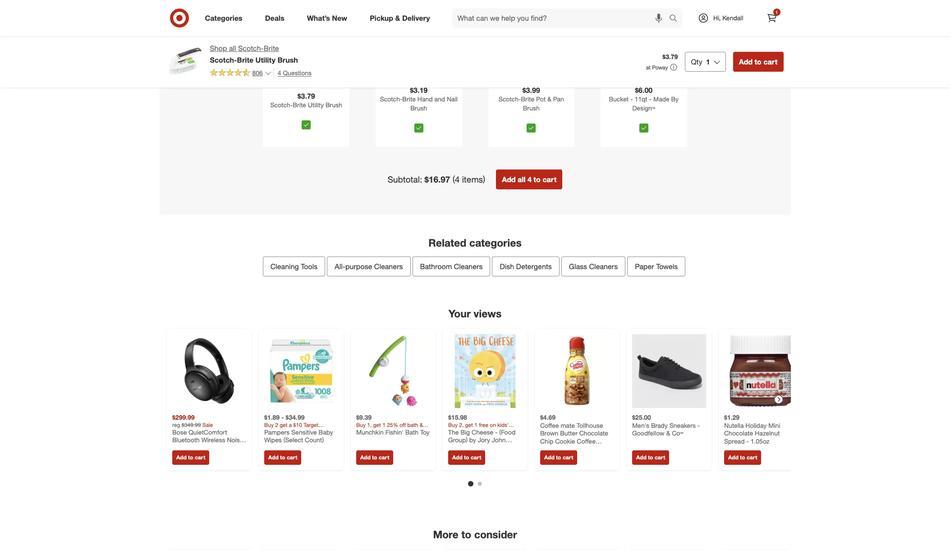 Task type: locate. For each thing, give the bounding box(es) containing it.
and
[[435, 95, 445, 103]]

0 horizontal spatial chocolate
[[579, 430, 608, 437]]

scotch- left hand
[[380, 95, 403, 103]]

all inside "shop all scotch-brite scotch-brite utility brush"
[[229, 44, 236, 53]]

brite
[[264, 44, 279, 53], [237, 55, 254, 64], [403, 95, 416, 103], [521, 95, 535, 103], [293, 101, 306, 109]]

1 chocolate from the left
[[579, 430, 608, 437]]

cleaners right glass
[[590, 262, 618, 271]]

2 chocolate from the left
[[724, 430, 753, 437]]

shop
[[210, 44, 227, 53]]

utility down questions
[[308, 101, 324, 109]]

bose quietcomfort bluetooth wireless noise cancelling headphones image
[[172, 334, 246, 408]]

scotch-brite pot & pan brush link
[[490, 95, 573, 120]]

dish detergents link
[[492, 257, 560, 276]]

0 horizontal spatial cleaners
[[374, 262, 403, 271]]

brite inside $3.99 scotch-brite pot & pan brush
[[521, 95, 535, 103]]

brush inside $3.79 scotch-brite utility brush
[[326, 101, 342, 109]]

0 vertical spatial 4
[[278, 69, 281, 77]]

cleaners right purpose
[[374, 262, 403, 271]]

munchkin fishin' bath toy image
[[356, 334, 430, 408]]

related categories
[[429, 236, 522, 249]]

2 horizontal spatial &
[[666, 430, 670, 437]]

0 vertical spatial $3.79
[[663, 53, 678, 60]]

0 horizontal spatial 4
[[278, 69, 281, 77]]

brite down questions
[[293, 101, 306, 109]]

& right the pickup
[[395, 13, 400, 22]]

add
[[739, 57, 753, 66], [502, 175, 516, 184], [176, 454, 186, 461], [268, 454, 279, 461], [360, 454, 371, 461], [452, 454, 463, 461], [544, 454, 555, 461], [636, 454, 647, 461], [728, 454, 739, 461]]

cart for nutella holiday mini chocolate hazelnut spread - 1.05oz
[[747, 454, 757, 461]]

munchkin
[[356, 429, 384, 436]]

1 right qty
[[706, 57, 710, 66]]

co™
[[672, 430, 684, 437]]

to for pampers sensitive baby wipes (select count)
[[280, 454, 285, 461]]

all inside button
[[518, 175, 526, 184]]

scotch-brite utility brush link
[[265, 101, 348, 117]]

1 vertical spatial &
[[548, 95, 552, 103]]

2 vertical spatial &
[[666, 430, 670, 437]]

utility up 806
[[256, 55, 276, 64]]

cart for men's brady sneakers - goodfellow & co™
[[655, 454, 665, 461]]

to for munchkin fishin' bath toy
[[372, 454, 377, 461]]

cart for munchkin fishin' bath toy
[[379, 454, 389, 461]]

0 horizontal spatial all
[[229, 44, 236, 53]]

1 vertical spatial coffee
[[577, 438, 596, 445]]

0 vertical spatial &
[[395, 13, 400, 22]]

1 vertical spatial utility
[[308, 101, 324, 109]]

by
[[672, 95, 679, 103]]

add for nutella holiday mini chocolate hazelnut spread - 1.05oz
[[728, 454, 739, 461]]

mini
[[769, 422, 780, 429]]

towels
[[657, 262, 678, 271]]

what's new
[[307, 13, 347, 22]]

views
[[474, 307, 502, 320]]

to for coffee mate tollhouse brown butter chocolate chip cookie coffee creamer - 32 fl oz
[[556, 454, 561, 461]]

brite down $3.19
[[403, 95, 416, 103]]

cancelling
[[172, 444, 202, 452]]

scotch- down 4 questions link
[[270, 101, 293, 109]]

None checkbox
[[415, 124, 424, 133], [527, 124, 536, 133], [415, 124, 424, 133], [527, 124, 536, 133]]

&
[[395, 13, 400, 22], [548, 95, 552, 103], [666, 430, 670, 437]]

bathroom cleaners link
[[413, 257, 491, 276]]

scotch- down shop
[[210, 55, 237, 64]]

pan
[[553, 95, 564, 103]]

1 horizontal spatial $3.79
[[663, 53, 678, 60]]

nail
[[447, 95, 458, 103]]

1 horizontal spatial cleaners
[[454, 262, 483, 271]]

$1.89
[[264, 414, 280, 422]]

coffee mate tollhouse brown butter chocolate chip cookie coffee creamer - 32 fl oz image
[[540, 334, 614, 408]]

& left co™
[[666, 430, 670, 437]]

- inside $1.29 nutella holiday mini chocolate hazelnut spread - 1.05oz
[[747, 438, 749, 445]]

scotch- inside $3.19 scotch-brite hand and nail brush
[[380, 95, 403, 103]]

1 right kendall
[[776, 9, 778, 15]]

add to cart for coffee mate tollhouse brown butter chocolate chip cookie coffee creamer - 32 fl oz
[[544, 454, 573, 461]]

1 vertical spatial all
[[518, 175, 526, 184]]

0 horizontal spatial &
[[395, 13, 400, 22]]

to
[[755, 57, 762, 66], [534, 175, 541, 184], [188, 454, 193, 461], [280, 454, 285, 461], [372, 454, 377, 461], [464, 454, 469, 461], [556, 454, 561, 461], [648, 454, 653, 461], [740, 454, 745, 461], [462, 528, 472, 541]]

paper towels link
[[628, 257, 686, 276]]

- right sneakers
[[698, 422, 700, 429]]

hi,
[[714, 14, 721, 22]]

$4.69 coffee mate tollhouse brown butter chocolate chip cookie coffee creamer - 32 fl oz
[[540, 414, 608, 453]]

baby
[[319, 429, 333, 436]]

men's brady sneakers - goodfellow & co™ image
[[632, 334, 706, 408]]

brite up 806 link
[[237, 55, 254, 64]]

cheese
[[472, 429, 493, 436]]

scotch- up 806
[[238, 44, 264, 53]]

chocolate down tollhouse on the bottom
[[579, 430, 608, 437]]

0 horizontal spatial utility
[[256, 55, 276, 64]]

what's new link
[[299, 8, 359, 28]]

chocolate up "spread"
[[724, 430, 753, 437]]

brite inside $3.79 scotch-brite utility brush
[[293, 101, 306, 109]]

cart for coffee mate tollhouse brown butter chocolate chip cookie coffee creamer - 32 fl oz
[[563, 454, 573, 461]]

coffee up oz
[[577, 438, 596, 445]]

4
[[278, 69, 281, 77], [528, 175, 532, 184]]

1 horizontal spatial utility
[[308, 101, 324, 109]]

4 inside button
[[528, 175, 532, 184]]

pampers sensitive baby wipes (select count)
[[264, 429, 333, 444]]

scotch- inside $3.79 scotch-brite utility brush
[[270, 101, 293, 109]]

$25.00
[[632, 414, 651, 422]]

men's
[[632, 422, 649, 429]]

1 vertical spatial $3.79
[[298, 92, 315, 101]]

scotch- inside $3.99 scotch-brite pot & pan brush
[[499, 95, 521, 103]]

all-purpose cleaners link
[[327, 257, 411, 276]]

- right 11qt
[[650, 95, 652, 103]]

cleaning tools link
[[263, 257, 325, 276]]

1 horizontal spatial all
[[518, 175, 526, 184]]

noise
[[227, 436, 243, 444]]

$3.99
[[523, 86, 540, 95]]

toy
[[420, 429, 430, 436]]

& inside $3.99 scotch-brite pot & pan brush
[[548, 95, 552, 103]]

what's
[[307, 13, 330, 22]]

1 horizontal spatial &
[[548, 95, 552, 103]]

None checkbox
[[302, 121, 311, 130], [640, 124, 649, 133], [302, 121, 311, 130], [640, 124, 649, 133]]

3 cleaners from the left
[[590, 262, 618, 271]]

add to cart button for nutella holiday mini chocolate hazelnut spread - 1.05oz
[[724, 451, 762, 465]]

0 vertical spatial utility
[[256, 55, 276, 64]]

butter
[[560, 430, 578, 437]]

scotch- left pot
[[499, 95, 521, 103]]

bucket - 11qt - made by design™ link
[[603, 95, 686, 120]]

- right $1.89
[[281, 414, 284, 422]]

- left 32
[[567, 445, 569, 453]]

32
[[571, 445, 578, 453]]

0 vertical spatial coffee
[[540, 422, 559, 429]]

glass cleaners
[[569, 262, 618, 271]]

cleaners down related categories
[[454, 262, 483, 271]]

qty 1
[[691, 57, 710, 66]]

- left 1.05oz
[[747, 438, 749, 445]]

tools
[[301, 262, 318, 271]]

2 cleaners from the left
[[454, 262, 483, 271]]

add to cart for munchkin fishin' bath toy
[[360, 454, 389, 461]]

1 horizontal spatial chocolate
[[724, 430, 753, 437]]

coffee
[[540, 422, 559, 429], [577, 438, 596, 445]]

2 horizontal spatial cleaners
[[590, 262, 618, 271]]

brite down $3.99 at the top right
[[521, 95, 535, 103]]

$3.79 up the poway
[[663, 53, 678, 60]]

nutella
[[724, 422, 744, 429]]

the big cheese - (food group) by  jory john (hardcover)
[[448, 429, 516, 452]]

hand
[[418, 95, 433, 103]]

$3.79 down questions
[[298, 92, 315, 101]]

1 horizontal spatial 4
[[528, 175, 532, 184]]

0 vertical spatial 1
[[776, 9, 778, 15]]

fishin'
[[385, 429, 403, 436]]

-
[[631, 95, 633, 103], [650, 95, 652, 103], [281, 414, 284, 422], [698, 422, 700, 429], [495, 429, 498, 436], [747, 438, 749, 445], [567, 445, 569, 453]]

design™
[[633, 104, 656, 112]]

brite for $3.19
[[403, 95, 416, 103]]

4 questions link
[[274, 68, 312, 78]]

brite for $3.99
[[521, 95, 535, 103]]

bathroom
[[420, 262, 452, 271]]

cleaners for bathroom cleaners
[[454, 262, 483, 271]]

reg
[[172, 422, 180, 429]]

hi, kendall
[[714, 14, 744, 22]]

add to cart button
[[733, 52, 784, 72], [172, 451, 209, 465], [264, 451, 301, 465], [356, 451, 393, 465], [448, 451, 485, 465], [540, 451, 577, 465], [632, 451, 669, 465], [724, 451, 762, 465]]

0 horizontal spatial $3.79
[[298, 92, 315, 101]]

$25.00 men's brady sneakers - goodfellow & co™
[[632, 414, 700, 437]]

1 inside 1 link
[[776, 9, 778, 15]]

1 vertical spatial 4
[[528, 175, 532, 184]]

group)
[[448, 436, 468, 444]]

pickup
[[370, 13, 393, 22]]

1 vertical spatial 1
[[706, 57, 710, 66]]

big
[[461, 429, 470, 436]]

add to cart button for coffee mate tollhouse brown butter chocolate chip cookie coffee creamer - 32 fl oz
[[540, 451, 577, 465]]

made
[[654, 95, 670, 103]]

0 vertical spatial all
[[229, 44, 236, 53]]

search
[[666, 14, 687, 23]]

$3.79 inside $3.79 scotch-brite utility brush
[[298, 92, 315, 101]]

hazelnut
[[755, 430, 780, 437]]

goodfellow
[[632, 430, 665, 437]]

cart
[[764, 57, 778, 66], [543, 175, 557, 184], [195, 454, 205, 461], [287, 454, 297, 461], [379, 454, 389, 461], [471, 454, 481, 461], [563, 454, 573, 461], [655, 454, 665, 461], [747, 454, 757, 461]]

oz
[[585, 445, 591, 453]]

brown
[[540, 430, 558, 437]]

add to cart for men's brady sneakers - goodfellow & co™
[[636, 454, 665, 461]]

brite inside $3.19 scotch-brite hand and nail brush
[[403, 95, 416, 103]]

add for pampers sensitive baby wipes (select count)
[[268, 454, 279, 461]]

the big cheese - (food group) by  jory john (hardcover) image
[[448, 334, 522, 408]]

- up john
[[495, 429, 498, 436]]

utility inside "shop all scotch-brite scotch-brite utility brush"
[[256, 55, 276, 64]]

coffee up brown
[[540, 422, 559, 429]]

- left 11qt
[[631, 95, 633, 103]]

$3.99 scotch-brite pot & pan brush
[[499, 86, 564, 112]]

to inside "add all 4 to cart" button
[[534, 175, 541, 184]]

add for bose quietcomfort bluetooth wireless noise cancelling headphones
[[176, 454, 186, 461]]

1 horizontal spatial 1
[[776, 9, 778, 15]]

utility
[[256, 55, 276, 64], [308, 101, 324, 109]]

& right pot
[[548, 95, 552, 103]]

cleaning tools
[[271, 262, 318, 271]]

poway
[[653, 64, 668, 71]]

add to cart button for the big cheese - (food group) by  jory john (hardcover)
[[448, 451, 485, 465]]

to for the big cheese - (food group) by  jory john (hardcover)
[[464, 454, 469, 461]]

pampers sensitive baby wipes (select count) image
[[264, 334, 338, 408]]



Task type: describe. For each thing, give the bounding box(es) containing it.
wipes
[[264, 436, 282, 444]]

$1.29
[[724, 414, 740, 422]]

cart for pampers sensitive baby wipes (select count)
[[287, 454, 297, 461]]

cart inside button
[[543, 175, 557, 184]]

1 cleaners from the left
[[374, 262, 403, 271]]

$9.39
[[356, 414, 372, 422]]

all for shop
[[229, 44, 236, 53]]

to for men's brady sneakers - goodfellow & co™
[[648, 454, 653, 461]]

munchkin fishin' bath toy
[[356, 429, 430, 436]]

related
[[429, 236, 467, 249]]

1.05oz
[[751, 438, 770, 445]]

by
[[469, 436, 476, 444]]

4 questions
[[278, 69, 312, 77]]

bluetooth
[[172, 436, 200, 444]]

holiday
[[746, 422, 767, 429]]

sensitive
[[291, 429, 317, 436]]

qty
[[691, 57, 703, 66]]

brush inside $3.99 scotch-brite pot & pan brush
[[523, 104, 540, 112]]

- inside $25.00 men's brady sneakers - goodfellow & co™
[[698, 422, 700, 429]]

glass
[[569, 262, 588, 271]]

headphones
[[203, 444, 240, 452]]

pot
[[536, 95, 546, 103]]

bucket
[[609, 95, 629, 103]]

image of scotch-brite utility brush image
[[167, 43, 203, 79]]

cart for bose quietcomfort bluetooth wireless noise cancelling headphones
[[195, 454, 205, 461]]

cleaning
[[271, 262, 299, 271]]

add to cart button for men's brady sneakers - goodfellow & co™
[[632, 451, 669, 465]]

questions
[[283, 69, 312, 77]]

$1.89 - $34.99
[[264, 414, 305, 422]]

What can we help you find? suggestions appear below search field
[[452, 8, 672, 28]]

$6.00
[[635, 86, 653, 95]]

brite for $3.79
[[293, 101, 306, 109]]

- inside $4.69 coffee mate tollhouse brown butter chocolate chip cookie coffee creamer - 32 fl oz
[[567, 445, 569, 453]]

& inside $25.00 men's brady sneakers - goodfellow & co™
[[666, 430, 670, 437]]

scotch-brite hand and nail brush image
[[388, 21, 450, 82]]

chocolate inside $1.29 nutella holiday mini chocolate hazelnut spread - 1.05oz
[[724, 430, 753, 437]]

0 horizontal spatial 1
[[706, 57, 710, 66]]

new
[[332, 13, 347, 22]]

glass cleaners link
[[562, 257, 626, 276]]

your views
[[449, 307, 502, 320]]

delivery
[[402, 13, 430, 22]]

count)
[[305, 436, 324, 444]]

1 horizontal spatial coffee
[[577, 438, 596, 445]]

chocolate inside $4.69 coffee mate tollhouse brown butter chocolate chip cookie coffee creamer - 32 fl oz
[[579, 430, 608, 437]]

items)
[[462, 174, 486, 184]]

scotch- for $3.79
[[270, 101, 293, 109]]

scotch-brite pot & pan brush image
[[501, 21, 562, 82]]

scotch-brite utility brush image
[[276, 21, 337, 82]]

consider
[[475, 528, 517, 541]]

creamer
[[540, 445, 565, 453]]

scotch- for $3.99
[[499, 95, 521, 103]]

chip
[[540, 438, 554, 445]]

(hardcover)
[[448, 444, 481, 452]]

categories
[[470, 236, 522, 249]]

deals link
[[258, 8, 296, 28]]

brush inside "shop all scotch-brite scotch-brite utility brush"
[[278, 55, 298, 64]]

add to cart button for pampers sensitive baby wipes (select count)
[[264, 451, 301, 465]]

add for coffee mate tollhouse brown butter chocolate chip cookie coffee creamer - 32 fl oz
[[544, 454, 555, 461]]

pampers
[[264, 429, 289, 436]]

$299.99
[[172, 414, 195, 422]]

brady
[[651, 422, 668, 429]]

$3.79 for $3.79 scotch-brite utility brush
[[298, 92, 315, 101]]

1 link
[[762, 8, 782, 28]]

subtotal:
[[388, 174, 422, 184]]

0 horizontal spatial coffee
[[540, 422, 559, 429]]

(food
[[499, 429, 516, 436]]

all for add
[[518, 175, 526, 184]]

to for nutella holiday mini chocolate hazelnut spread - 1.05oz
[[740, 454, 745, 461]]

pickup & delivery
[[370, 13, 430, 22]]

add to cart button for bose quietcomfort bluetooth wireless noise cancelling headphones
[[172, 451, 209, 465]]

paper towels
[[635, 262, 678, 271]]

cookie
[[555, 438, 575, 445]]

$6.00 bucket - 11qt - made by design™
[[609, 86, 679, 112]]

- inside the big cheese - (food group) by  jory john (hardcover)
[[495, 429, 498, 436]]

$349.99
[[182, 422, 201, 429]]

at poway
[[646, 64, 668, 71]]

dish
[[500, 262, 514, 271]]

quietcomfort
[[188, 429, 227, 436]]

add to cart for bose quietcomfort bluetooth wireless noise cancelling headphones
[[176, 454, 205, 461]]

add for men's brady sneakers - goodfellow & co™
[[636, 454, 647, 461]]

john
[[492, 436, 506, 444]]

paper
[[635, 262, 655, 271]]

brite down the deals
[[264, 44, 279, 53]]

all-
[[335, 262, 346, 271]]

sneakers
[[670, 422, 696, 429]]

add to cart for nutella holiday mini chocolate hazelnut spread - 1.05oz
[[728, 454, 757, 461]]

pickup & delivery link
[[362, 8, 442, 28]]

add all 4 to cart
[[502, 175, 557, 184]]

add for the big cheese - (food group) by  jory john (hardcover)
[[452, 454, 463, 461]]

add to cart button for munchkin fishin' bath toy
[[356, 451, 393, 465]]

wireless
[[201, 436, 225, 444]]

cart for the big cheese - (food group) by  jory john (hardcover)
[[471, 454, 481, 461]]

spread
[[724, 438, 745, 445]]

add for munchkin fishin' bath toy
[[360, 454, 371, 461]]

dish detergents
[[500, 262, 552, 271]]

fl
[[580, 445, 583, 453]]

shop all scotch-brite scotch-brite utility brush
[[210, 44, 298, 64]]

(select
[[283, 436, 303, 444]]

search button
[[666, 8, 687, 30]]

$3.79 scotch-brite utility brush
[[270, 92, 342, 109]]

utility inside $3.79 scotch-brite utility brush
[[308, 101, 324, 109]]

at
[[646, 64, 651, 71]]

bath
[[405, 429, 418, 436]]

bose
[[172, 429, 187, 436]]

806
[[252, 69, 263, 77]]

cleaners for glass cleaners
[[590, 262, 618, 271]]

to for bose quietcomfort bluetooth wireless noise cancelling headphones
[[188, 454, 193, 461]]

deals
[[265, 13, 285, 22]]

brush inside $3.19 scotch-brite hand and nail brush
[[411, 104, 427, 112]]

bucket - 11qt - made by design™ image
[[614, 21, 675, 82]]

scotch- for $3.19
[[380, 95, 403, 103]]

add to cart for pampers sensitive baby wipes (select count)
[[268, 454, 297, 461]]

(4
[[453, 174, 460, 184]]

$299.99 reg $349.99 sale bose quietcomfort bluetooth wireless noise cancelling headphones
[[172, 414, 243, 452]]

add to cart for the big cheese - (food group) by  jory john (hardcover)
[[452, 454, 481, 461]]

nutella holiday mini chocolate hazelnut spread - 1.05oz image
[[724, 334, 798, 408]]

$3.79 for $3.79
[[663, 53, 678, 60]]



Task type: vqa. For each thing, say whether or not it's contained in the screenshot.


